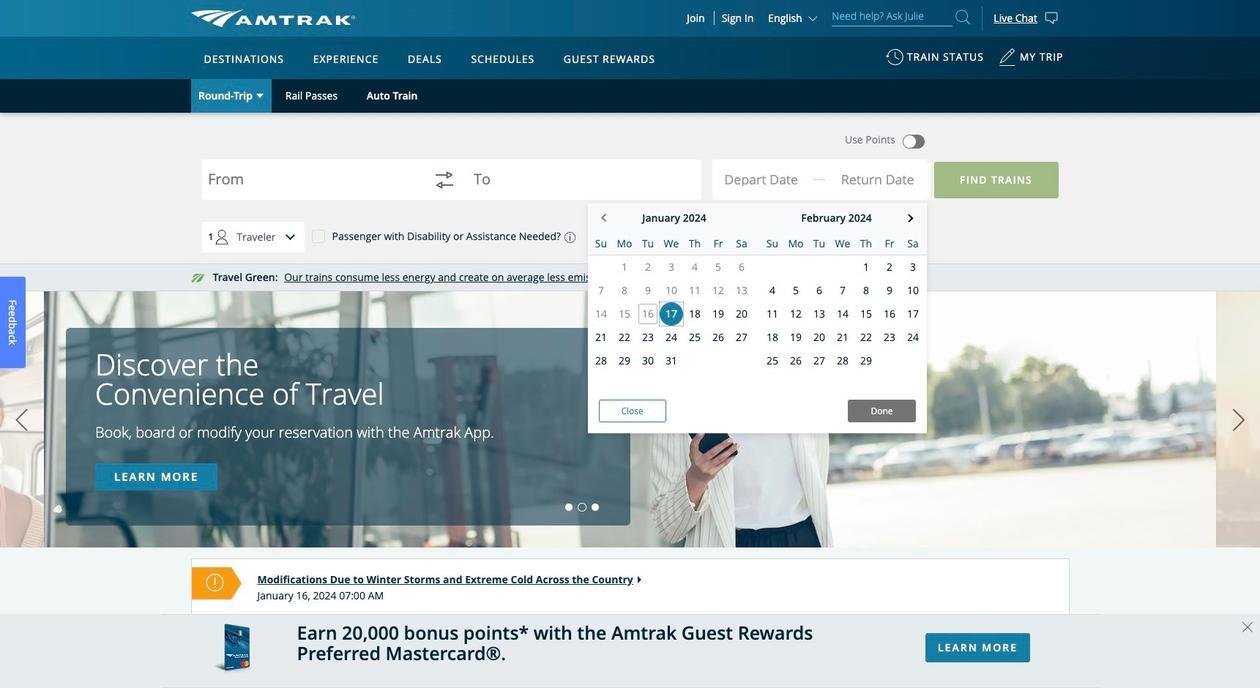 Task type: vqa. For each thing, say whether or not it's contained in the screenshot.
- related to IL
no



Task type: locate. For each thing, give the bounding box(es) containing it.
sunday, january 7, 2024 cell
[[590, 279, 613, 303]]

slide 1 tab
[[566, 504, 573, 511]]

choose a slide to display tab list
[[0, 504, 602, 511]]

2 grid from the left
[[754, 233, 927, 398]]

6 column header from the left
[[707, 233, 730, 255]]

thursday, january 11, 2024 cell
[[683, 279, 707, 303]]

9 column header from the left
[[785, 233, 808, 255]]

wednesday, january 17, 2024 cell
[[660, 303, 683, 326]]

amtrak guest rewards preferred mastercard image
[[213, 624, 249, 679]]

amtrak sustains leaf icon image
[[191, 274, 205, 283]]

click to add the number travelers and discount types image
[[276, 223, 305, 252]]

row
[[588, 233, 754, 256], [754, 233, 927, 256], [588, 256, 754, 279], [754, 256, 927, 279], [588, 279, 754, 303], [754, 279, 927, 303], [588, 303, 754, 326], [754, 303, 927, 326], [588, 326, 754, 349], [754, 326, 927, 349], [588, 349, 754, 373], [754, 349, 927, 373], [588, 373, 754, 398], [754, 373, 927, 398]]

banner
[[0, 0, 1261, 338]]

select caret image
[[256, 94, 264, 98]]

saturday, january 13, 2024 cell
[[730, 279, 754, 303]]

11 column header from the left
[[831, 233, 855, 255]]

slide 3 tab
[[592, 504, 599, 511]]

14 column header from the left
[[902, 233, 925, 255]]

From text field
[[208, 172, 415, 192]]

13 column header from the left
[[878, 233, 902, 255]]

more information about accessible travel requests. image
[[561, 232, 576, 243]]

wednesday, january 3, 2024 cell
[[660, 256, 683, 279]]

2 column header from the left
[[613, 233, 637, 255]]

monday, january 15, 2024 cell
[[613, 303, 637, 326]]

sunday, january 14, 2024 cell
[[590, 303, 613, 326]]

friday, january 12, 2024 cell
[[707, 279, 730, 303]]

tuesday, january 16, 2024 cell
[[637, 303, 660, 326]]

None checkbox
[[312, 229, 325, 242]]

plus icon image
[[721, 230, 734, 243]]

8 column header from the left
[[761, 233, 785, 255]]

none field the from
[[208, 163, 415, 210]]

search icon image
[[956, 7, 971, 27]]

amtrak image
[[191, 10, 355, 27]]

switch departure and arrival stations. image
[[427, 163, 462, 198]]

grid
[[588, 233, 754, 398], [754, 233, 927, 398]]

To text field
[[474, 172, 681, 192]]

passenger image
[[208, 223, 237, 252]]

column header
[[590, 233, 613, 255], [613, 233, 637, 255], [637, 233, 660, 255], [660, 233, 683, 255], [683, 233, 707, 255], [707, 233, 730, 255], [730, 233, 754, 255], [761, 233, 785, 255], [785, 233, 808, 255], [808, 233, 831, 255], [831, 233, 855, 255], [855, 233, 878, 255], [878, 233, 902, 255], [902, 233, 925, 255]]

None field
[[208, 163, 415, 210], [474, 163, 681, 210], [727, 163, 829, 200], [829, 163, 931, 200], [727, 163, 829, 200], [829, 163, 931, 200]]

7 column header from the left
[[730, 233, 754, 255]]

application
[[245, 122, 597, 327]]



Task type: describe. For each thing, give the bounding box(es) containing it.
monday, january 8, 2024 cell
[[613, 279, 637, 303]]

monday, january 1, 2024 cell
[[613, 256, 637, 279]]

previous image
[[11, 402, 33, 439]]

4 column header from the left
[[660, 233, 683, 255]]

slide 2 tab
[[579, 504, 586, 511]]

friday, january 5, 2024 cell
[[707, 256, 730, 279]]

next month image
[[906, 214, 914, 222]]

5 column header from the left
[[683, 233, 707, 255]]

next image
[[1229, 402, 1251, 439]]

10 column header from the left
[[808, 233, 831, 255]]

tuesday, january 2, 2024 cell
[[637, 256, 660, 279]]

tuesday, january 9, 2024 cell
[[637, 279, 660, 303]]

1 column header from the left
[[590, 233, 613, 255]]

none field "to"
[[474, 163, 681, 210]]

Please enter your search item search field
[[832, 7, 953, 26]]

saturday, january 6, 2024 cell
[[730, 256, 754, 279]]

1 grid from the left
[[588, 233, 754, 398]]

3 column header from the left
[[637, 233, 660, 255]]

thursday, january 4, 2024 cell
[[683, 256, 707, 279]]

wednesday, january 10, 2024 cell
[[660, 279, 683, 303]]

12 column header from the left
[[855, 233, 878, 255]]

regions map image
[[245, 122, 597, 327]]



